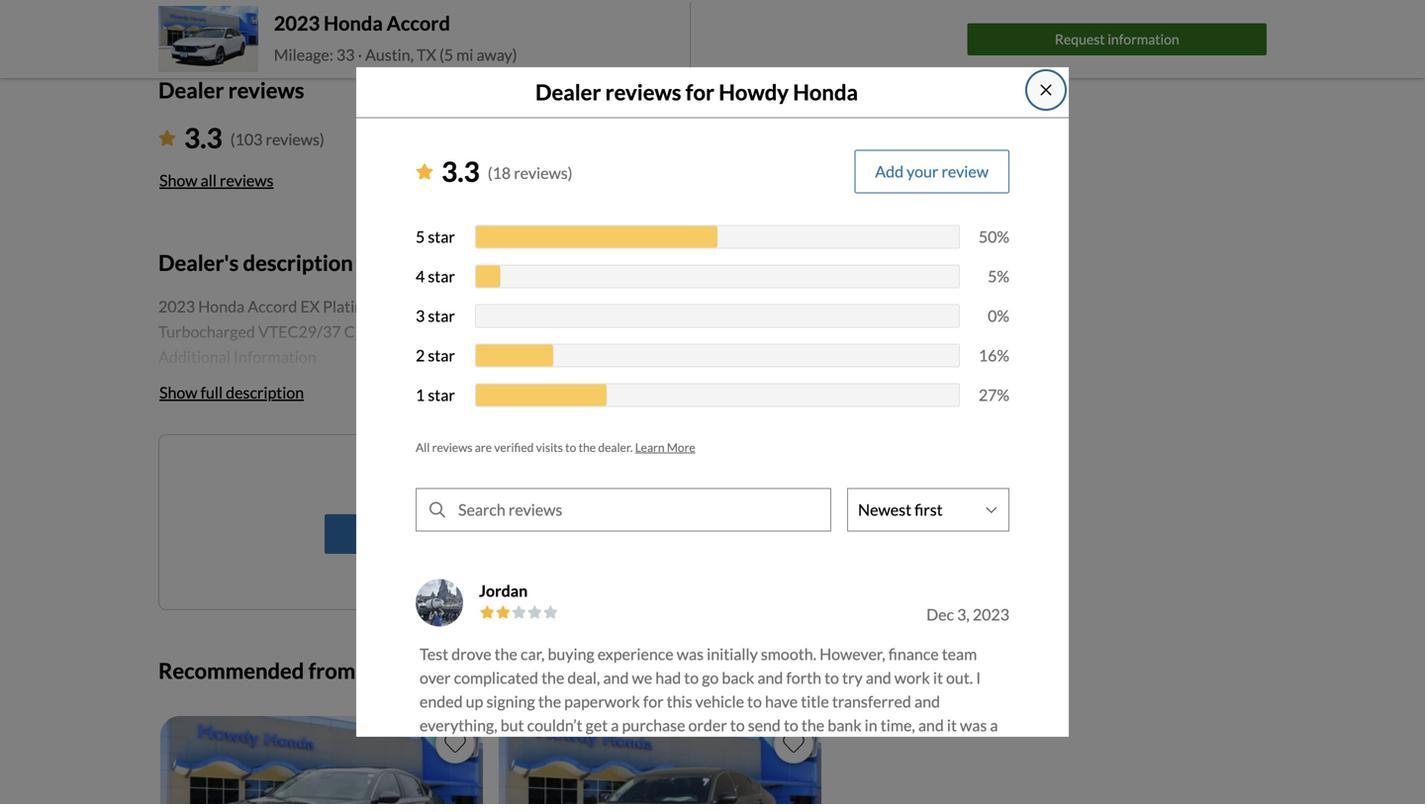 Task type: vqa. For each thing, say whether or not it's contained in the screenshot.
the right 'was'
yes



Task type: describe. For each thing, give the bounding box(es) containing it.
i4
[[717, 297, 731, 316]]

take
[[802, 740, 832, 759]]

city/highway
[[344, 322, 439, 341]]

and right scroll left icon
[[757, 668, 783, 688]]

1 horizontal spatial work
[[894, 668, 930, 688]]

reviews for dealer reviews for howdy honda
[[605, 79, 681, 105]]

the
[[519, 763, 546, 783]]

5 star
[[416, 227, 455, 246]]

listings
[[484, 469, 534, 488]]

0 vertical spatial bank
[[828, 716, 862, 735]]

time,
[[881, 716, 915, 735]]

request information button
[[967, 23, 1267, 55]]

a down meantime
[[929, 763, 937, 783]]

finance
[[888, 645, 939, 664]]

2023 honda accord mileage: 33 · austin, tx (5 mi away)
[[274, 11, 517, 64]]

test drove the car, buying experience was initially smooth. however, finance team over complicated the deal, and we had to go back and forth to try and work it out. i ended up signing the paperwork for this vehicle to have title transferred and everything, but couldn't get a purchase order to send to the bank in time, and it was a couple days before thanksgiving. they offered to let me take the car in the meantime but i declined.     the dealer proceeded to not work in a timely manner to get a purchase order that my bank could use, and continued to try and get me to run my cred
[[420, 645, 1006, 805]]

send
[[748, 716, 781, 735]]

platinum
[[323, 297, 385, 316]]

run
[[864, 787, 888, 805]]

your
[[907, 162, 939, 181]]

request
[[1055, 30, 1105, 47]]

me down manner
[[822, 787, 843, 805]]

5
[[416, 227, 425, 246]]

3.3 (103 reviews)
[[184, 121, 324, 154]]

show full description
[[159, 383, 304, 402]]

1 horizontal spatial in
[[865, 716, 877, 735]]

w/o
[[556, 297, 582, 316]]

Search reviews field
[[448, 489, 830, 531]]

full
[[201, 383, 223, 402]]

1.5t
[[683, 297, 714, 316]]

(18
[[488, 163, 511, 183]]

dealer reviews
[[158, 77, 304, 103]]

before
[[503, 740, 549, 759]]

33
[[336, 45, 355, 64]]

0 vertical spatial it
[[933, 668, 943, 688]]

dec
[[926, 605, 954, 624]]

use,
[[595, 787, 622, 805]]

honda for 2023 honda accord mileage: 33 · austin, tx (5 mi away)
[[324, 11, 383, 35]]

dohc
[[734, 297, 782, 316]]

a down paperwork
[[611, 716, 619, 735]]

this inside test drove the car, buying experience was initially smooth. however, finance team over complicated the deal, and we had to go back and forth to try and work it out. i ended up signing the paperwork for this vehicle to have title transferred and everything, but couldn't get a purchase order to send to the bank in time, and it was a couple days before thanksgiving. they offered to let me take the car in the meantime but i declined.     the dealer proceeded to not work in a timely manner to get a purchase order that my bank could use, and continued to try and get me to run my cred
[[667, 692, 692, 711]]

show for dealer
[[159, 171, 197, 190]]

1 horizontal spatial this
[[566, 469, 592, 488]]

0 vertical spatial was
[[677, 645, 704, 664]]

smooth.
[[761, 645, 816, 664]]

car
[[861, 740, 883, 759]]

for inside test drove the car, buying experience was initially smooth. however, finance team over complicated the deal, and we had to go back and forth to try and work it out. i ended up signing the paperwork for this vehicle to have title transferred and everything, but couldn't get a purchase order to send to the bank in time, and it was a couple days before thanksgiving. they offered to let me take the car in the meantime but i declined.     the dealer proceeded to not work in a timely manner to get a purchase order that my bank could use, and continued to try and get me to run my cred
[[643, 692, 664, 711]]

let
[[756, 740, 775, 759]]

to right the scroll right icon
[[824, 668, 839, 688]]

that
[[461, 787, 490, 805]]

test
[[420, 645, 448, 664]]

the up couldn't
[[538, 692, 561, 711]]

(103
[[230, 130, 263, 149]]

1 vertical spatial purchase
[[940, 763, 1003, 783]]

star for 2 star
[[428, 346, 455, 365]]

days
[[469, 740, 500, 759]]

of
[[434, 469, 448, 488]]

more
[[667, 440, 695, 455]]

show all reviews button
[[158, 159, 275, 202]]

add
[[875, 162, 904, 181]]

close modal dealer reviews for howdy honda image
[[1038, 82, 1054, 98]]

team
[[942, 645, 977, 664]]

the down buying
[[541, 668, 564, 688]]

2023 honda accord image
[[158, 6, 258, 72]]

3
[[416, 306, 425, 325]]

experience
[[598, 645, 674, 664]]

verified
[[494, 440, 534, 455]]

recommended
[[158, 658, 304, 684]]

out.
[[946, 668, 973, 688]]

honda inside the 3.3 dialog
[[793, 79, 858, 105]]

visits
[[536, 440, 563, 455]]

4 star
[[416, 267, 455, 286]]

up
[[466, 692, 483, 711]]

reviews inside show all reviews button
[[220, 171, 274, 190]]

new
[[451, 469, 481, 488]]

white
[[388, 297, 431, 316]]

dealer's
[[158, 250, 239, 276]]

the down time,
[[902, 740, 925, 759]]

3.3 for 3.3 (103 reviews)
[[184, 121, 222, 154]]

0 vertical spatial description
[[243, 250, 353, 276]]

1 vertical spatial bank
[[517, 787, 551, 805]]

2023 for 2023 honda accord mileage: 33 · austin, tx (5 mi away)
[[274, 11, 320, 35]]

like
[[537, 469, 563, 488]]

everything,
[[420, 716, 497, 735]]

0 vertical spatial try
[[842, 668, 863, 688]]

however,
[[819, 645, 885, 664]]

reviews) for 3.3 (18 reviews)
[[514, 163, 573, 183]]

offered
[[684, 740, 735, 759]]

and up transferred on the bottom right of page
[[866, 668, 891, 688]]

notify
[[360, 469, 406, 488]]

transferred
[[832, 692, 911, 711]]

star for 4 star
[[428, 267, 455, 286]]

to left go
[[684, 668, 699, 688]]

review
[[942, 162, 989, 181]]

all reviews are verified visits to the dealer. learn more
[[416, 440, 695, 455]]

2 vertical spatial in
[[756, 763, 768, 783]]

·
[[358, 45, 362, 64]]

50%
[[979, 227, 1009, 246]]

pearlblack
[[434, 297, 509, 316]]

star for 3 star
[[428, 306, 455, 325]]

description inside show full description button
[[226, 383, 304, 402]]

0 horizontal spatial i
[[446, 763, 451, 783]]

dealer inside test drove the car, buying experience was initially smooth. however, finance team over complicated the deal, and we had to go back and forth to try and work it out. i ended up signing the paperwork for this vehicle to have title transferred and everything, but couldn't get a purchase order to send to the bank in time, and it was a couple days before thanksgiving. they offered to let me take the car in the meantime but i declined.     the dealer proceeded to not work in a timely manner to get a purchase order that my bank could use, and continued to try and get me to run my cred
[[549, 763, 593, 783]]

couple
[[420, 740, 466, 759]]

star image
[[158, 130, 176, 146]]

declined.
[[454, 763, 516, 783]]

learn more link
[[635, 440, 695, 455]]

deal,
[[567, 668, 600, 688]]

scroll left image
[[744, 664, 753, 681]]

title
[[801, 692, 829, 711]]

information
[[234, 348, 316, 367]]

dec 3, 2023
[[926, 605, 1009, 624]]

to down have
[[784, 716, 798, 735]]

2 horizontal spatial get
[[903, 763, 926, 783]]

from
[[308, 658, 356, 684]]

3 star
[[416, 306, 455, 325]]



Task type: locate. For each thing, give the bounding box(es) containing it.
0 horizontal spatial honda
[[198, 297, 245, 316]]

0 vertical spatial honda
[[324, 11, 383, 35]]

reviews) inside "3.3 (18 reviews)"
[[514, 163, 573, 183]]

1 vertical spatial for
[[643, 692, 664, 711]]

2 show from the top
[[159, 383, 197, 402]]

2023 for 2023 honda accord ex platinum white pearlblack cloth. w/o bsifwd cvt 1.5t i4 dohc 16v turbocharged vtec29/37 city/highway mpg additional information
[[158, 297, 195, 316]]

2 vertical spatial this
[[667, 692, 692, 711]]

star image
[[416, 164, 433, 179]]

dealer reviews for howdy honda
[[535, 79, 858, 105]]

1 horizontal spatial order
[[688, 716, 727, 735]]

the down title
[[802, 716, 825, 735]]

1 vertical spatial i
[[446, 763, 451, 783]]

was
[[677, 645, 704, 664], [960, 716, 987, 735]]

honda for 2023 honda accord ex platinum white pearlblack cloth. w/o bsifwd cvt 1.5t i4 dohc 16v turbocharged vtec29/37 city/highway mpg additional information
[[198, 297, 245, 316]]

email me button
[[325, 515, 657, 554]]

the up manner
[[835, 740, 858, 759]]

star right 5
[[428, 227, 455, 246]]

1 horizontal spatial it
[[947, 716, 957, 735]]

0 horizontal spatial this
[[360, 658, 396, 684]]

turbocharged
[[158, 322, 255, 341]]

0 vertical spatial dealer
[[400, 658, 462, 684]]

add your review
[[875, 162, 989, 181]]

bank down transferred on the bottom right of page
[[828, 716, 862, 735]]

and up time,
[[914, 692, 940, 711]]

jordan
[[479, 581, 528, 601]]

0 horizontal spatial order
[[420, 787, 458, 805]]

all
[[201, 171, 217, 190]]

it left the out.
[[933, 668, 943, 688]]

2023 up the turbocharged in the top of the page
[[158, 297, 195, 316]]

accord for 2023 honda accord ex platinum white pearlblack cloth. w/o bsifwd cvt 1.5t i4 dohc 16v turbocharged vtec29/37 city/highway mpg additional information
[[248, 297, 297, 316]]

to left not
[[673, 763, 687, 783]]

1 vertical spatial show
[[159, 383, 197, 402]]

i
[[976, 668, 981, 688], [446, 763, 451, 783]]

a
[[611, 716, 619, 735], [990, 716, 998, 735], [772, 763, 780, 783], [929, 763, 937, 783]]

ex
[[300, 297, 320, 316]]

away)
[[476, 45, 517, 64]]

1 vertical spatial but
[[420, 763, 443, 783]]

5%
[[988, 267, 1009, 286]]

my right that
[[493, 787, 514, 805]]

drove
[[451, 645, 491, 664]]

me right let
[[778, 740, 799, 759]]

howdy
[[719, 79, 789, 105]]

the up complicated
[[495, 645, 518, 664]]

0 horizontal spatial my
[[493, 787, 514, 805]]

0 horizontal spatial accord
[[248, 297, 297, 316]]

reviews
[[228, 77, 304, 103], [605, 79, 681, 105], [220, 171, 274, 190], [432, 440, 473, 455]]

1 vertical spatial try
[[745, 787, 765, 805]]

0 vertical spatial this
[[566, 469, 592, 488]]

and down proceeded
[[625, 787, 651, 805]]

to up send
[[747, 692, 762, 711]]

2 horizontal spatial honda
[[793, 79, 858, 105]]

2 vertical spatial 2023
[[973, 605, 1009, 624]]

austin,
[[365, 45, 414, 64]]

0 horizontal spatial but
[[420, 763, 443, 783]]

jordan image
[[416, 579, 463, 627]]

reviews) for 3.3 (103 reviews)
[[266, 130, 324, 149]]

1 vertical spatial get
[[903, 763, 926, 783]]

reviews for all reviews are verified visits to the dealer. learn more
[[432, 440, 473, 455]]

0 horizontal spatial purchase
[[622, 716, 685, 735]]

1 vertical spatial accord
[[248, 297, 297, 316]]

2 vertical spatial get
[[797, 787, 819, 805]]

complicated
[[454, 668, 538, 688]]

0 horizontal spatial dealer
[[400, 658, 462, 684]]

was up go
[[677, 645, 704, 664]]

0 vertical spatial reviews)
[[266, 130, 324, 149]]

accord
[[387, 11, 450, 35], [248, 297, 297, 316]]

description down the information
[[226, 383, 304, 402]]

get down timely
[[797, 787, 819, 805]]

honda inside 2023 honda accord ex platinum white pearlblack cloth. w/o bsifwd cvt 1.5t i4 dohc 16v turbocharged vtec29/37 city/highway mpg additional information
[[198, 297, 245, 316]]

star right 4
[[428, 267, 455, 286]]

paperwork
[[564, 692, 640, 711]]

dealer
[[400, 658, 462, 684], [549, 763, 593, 783]]

star right 3
[[428, 306, 455, 325]]

try down let
[[745, 787, 765, 805]]

the left dealer.
[[579, 440, 596, 455]]

1 star from the top
[[428, 227, 455, 246]]

dealer up could
[[549, 763, 593, 783]]

1 horizontal spatial my
[[891, 787, 912, 805]]

2 my from the left
[[891, 787, 912, 805]]

1 horizontal spatial bank
[[828, 716, 862, 735]]

dealer up ended
[[400, 658, 462, 684]]

for down we
[[643, 692, 664, 711]]

order left that
[[420, 787, 458, 805]]

0 horizontal spatial it
[[933, 668, 943, 688]]

this right the from
[[360, 658, 396, 684]]

me inside button
[[501, 524, 522, 544]]

a up meantime
[[990, 716, 998, 735]]

the
[[579, 440, 596, 455], [495, 645, 518, 664], [541, 668, 564, 688], [538, 692, 561, 711], [802, 716, 825, 735], [835, 740, 858, 759], [902, 740, 925, 759]]

0 horizontal spatial 3.3
[[184, 121, 222, 154]]

show left all
[[159, 171, 197, 190]]

1 vertical spatial it
[[947, 716, 957, 735]]

get down time,
[[903, 763, 926, 783]]

dealer for dealer reviews
[[158, 77, 224, 103]]

1 vertical spatial was
[[960, 716, 987, 735]]

star right 1
[[428, 385, 455, 405]]

2023 inside the 3.3 dialog
[[973, 605, 1009, 624]]

accord up vtec29/37
[[248, 297, 297, 316]]

star right 2 at the left top of the page
[[428, 346, 455, 365]]

3.3 (18 reviews)
[[441, 155, 573, 188]]

2 star from the top
[[428, 267, 455, 286]]

0 horizontal spatial in
[[756, 763, 768, 783]]

purchase down meantime
[[940, 763, 1003, 783]]

2 star
[[416, 346, 455, 365]]

email me
[[460, 524, 522, 544]]

0 vertical spatial i
[[976, 668, 981, 688]]

1 horizontal spatial i
[[976, 668, 981, 688]]

have
[[765, 692, 798, 711]]

4 star from the top
[[428, 346, 455, 365]]

recommended from this dealer
[[158, 658, 462, 684]]

honda up the turbocharged in the top of the page
[[198, 297, 245, 316]]

it
[[933, 668, 943, 688], [947, 716, 957, 735]]

(5
[[439, 45, 453, 64]]

me right email
[[501, 524, 522, 544]]

0 vertical spatial get
[[586, 716, 608, 735]]

in down transferred on the bottom right of page
[[865, 716, 877, 735]]

0 horizontal spatial work
[[717, 763, 753, 783]]

try down 'however,'
[[842, 668, 863, 688]]

reviews) right '(18'
[[514, 163, 573, 183]]

0 horizontal spatial reviews)
[[266, 130, 324, 149]]

3 star from the top
[[428, 306, 455, 325]]

1 vertical spatial honda
[[793, 79, 858, 105]]

show for dealer's
[[159, 383, 197, 402]]

email
[[460, 524, 498, 544]]

add your review button
[[854, 150, 1009, 193]]

but down couple
[[420, 763, 443, 783]]

2 horizontal spatial in
[[886, 740, 899, 759]]

for left howdy
[[686, 79, 715, 105]]

bank
[[828, 716, 862, 735], [517, 787, 551, 805]]

order up offered at bottom
[[688, 716, 727, 735]]

a down let
[[772, 763, 780, 783]]

2023 inside 2023 honda accord mileage: 33 · austin, tx (5 mi away)
[[274, 11, 320, 35]]

i right the out.
[[976, 668, 981, 688]]

work right not
[[717, 763, 753, 783]]

2
[[416, 346, 425, 365]]

star
[[428, 227, 455, 246], [428, 267, 455, 286], [428, 306, 455, 325], [428, 346, 455, 365], [428, 385, 455, 405]]

in down let
[[756, 763, 768, 783]]

me
[[409, 469, 430, 488], [501, 524, 522, 544], [778, 740, 799, 759], [822, 787, 843, 805]]

accord up tx
[[387, 11, 450, 35]]

i down couple
[[446, 763, 451, 783]]

search image
[[430, 502, 445, 518]]

0 vertical spatial show
[[159, 171, 197, 190]]

1 my from the left
[[493, 787, 514, 805]]

dealer for dealer reviews for howdy honda
[[535, 79, 601, 105]]

0%
[[988, 306, 1009, 325]]

1 horizontal spatial get
[[797, 787, 819, 805]]

3,
[[957, 605, 970, 624]]

3.3 right star image
[[184, 121, 222, 154]]

car,
[[521, 645, 545, 664]]

and down timely
[[768, 787, 794, 805]]

star for 5 star
[[428, 227, 455, 246]]

honda
[[324, 11, 383, 35], [793, 79, 858, 105], [198, 297, 245, 316]]

reviews)
[[266, 130, 324, 149], [514, 163, 573, 183]]

purchase up they on the left bottom of the page
[[622, 716, 685, 735]]

manner
[[829, 763, 882, 783]]

my right run
[[891, 787, 912, 805]]

thanksgiving.
[[552, 740, 644, 759]]

to left run
[[847, 787, 861, 805]]

1 show from the top
[[159, 171, 197, 190]]

0 vertical spatial in
[[865, 716, 877, 735]]

0 horizontal spatial bank
[[517, 787, 551, 805]]

initially
[[707, 645, 758, 664]]

it up meantime
[[947, 716, 957, 735]]

this right like
[[566, 469, 592, 488]]

but down signing
[[500, 716, 524, 735]]

dealer inside the 3.3 dialog
[[535, 79, 601, 105]]

1 vertical spatial 2023
[[158, 297, 195, 316]]

reviews for dealer reviews
[[228, 77, 304, 103]]

one
[[595, 469, 621, 488]]

purchase
[[622, 716, 685, 735], [940, 763, 1003, 783]]

in
[[865, 716, 877, 735], [886, 740, 899, 759], [756, 763, 768, 783]]

1 horizontal spatial dealer
[[535, 79, 601, 105]]

not
[[690, 763, 714, 783]]

0 horizontal spatial dealer
[[158, 77, 224, 103]]

show all reviews
[[159, 171, 274, 190]]

but
[[500, 716, 524, 735], [420, 763, 443, 783]]

accord for 2023 honda accord mileage: 33 · austin, tx (5 mi away)
[[387, 11, 450, 35]]

1 vertical spatial reviews)
[[514, 163, 573, 183]]

3.3 for 3.3 (18 reviews)
[[441, 155, 480, 188]]

accord inside 2023 honda accord ex platinum white pearlblack cloth. w/o bsifwd cvt 1.5t i4 dohc 16v turbocharged vtec29/37 city/highway mpg additional information
[[248, 297, 297, 316]]

couldn't
[[527, 716, 582, 735]]

this down had
[[667, 692, 692, 711]]

2 vertical spatial honda
[[198, 297, 245, 316]]

16%
[[979, 346, 1009, 365]]

1 vertical spatial order
[[420, 787, 458, 805]]

in right car
[[886, 740, 899, 759]]

scroll right image
[[803, 664, 812, 681]]

description
[[243, 250, 353, 276], [226, 383, 304, 402]]

work
[[894, 668, 930, 688], [717, 763, 753, 783]]

0 vertical spatial order
[[688, 716, 727, 735]]

reviews) right the (103
[[266, 130, 324, 149]]

information
[[1108, 30, 1179, 47]]

0 horizontal spatial get
[[586, 716, 608, 735]]

1 horizontal spatial dealer
[[549, 763, 593, 783]]

1 horizontal spatial try
[[842, 668, 863, 688]]

0 vertical spatial purchase
[[622, 716, 685, 735]]

1 horizontal spatial but
[[500, 716, 524, 735]]

was up meantime
[[960, 716, 987, 735]]

1
[[416, 385, 425, 405]]

1 horizontal spatial honda
[[324, 11, 383, 35]]

honda inside 2023 honda accord mileage: 33 · austin, tx (5 mi away)
[[324, 11, 383, 35]]

bsifwd
[[585, 297, 646, 316]]

to right visits at the left bottom
[[565, 440, 576, 455]]

3.3 inside dialog
[[441, 155, 480, 188]]

1 vertical spatial description
[[226, 383, 304, 402]]

honda up ·
[[324, 11, 383, 35]]

timely
[[783, 763, 826, 783]]

show full description button
[[158, 371, 305, 415]]

to left send
[[730, 716, 745, 735]]

2023 right 3,
[[973, 605, 1009, 624]]

and left we
[[603, 668, 629, 688]]

0 horizontal spatial for
[[643, 692, 664, 711]]

2 horizontal spatial this
[[667, 692, 692, 711]]

0 horizontal spatial was
[[677, 645, 704, 664]]

1 horizontal spatial 2023
[[274, 11, 320, 35]]

2 horizontal spatial 2023
[[973, 605, 1009, 624]]

2023 up mileage:
[[274, 11, 320, 35]]

1 vertical spatial this
[[360, 658, 396, 684]]

0 vertical spatial 2023
[[274, 11, 320, 35]]

forth
[[786, 668, 821, 688]]

0 vertical spatial but
[[500, 716, 524, 735]]

me left "of"
[[409, 469, 430, 488]]

star for 1 star
[[428, 385, 455, 405]]

1 horizontal spatial for
[[686, 79, 715, 105]]

are
[[475, 440, 492, 455]]

1 horizontal spatial 3.3
[[441, 155, 480, 188]]

0 vertical spatial accord
[[387, 11, 450, 35]]

4
[[416, 267, 425, 286]]

3.3
[[184, 121, 222, 154], [441, 155, 480, 188]]

0 vertical spatial for
[[686, 79, 715, 105]]

dealer
[[158, 77, 224, 103], [535, 79, 601, 105]]

1 vertical spatial in
[[886, 740, 899, 759]]

27%
[[979, 385, 1009, 405]]

1 horizontal spatial was
[[960, 716, 987, 735]]

0 horizontal spatial 2023
[[158, 297, 195, 316]]

mi
[[456, 45, 473, 64]]

accord inside 2023 honda accord mileage: 33 · austin, tx (5 mi away)
[[387, 11, 450, 35]]

1 horizontal spatial accord
[[387, 11, 450, 35]]

order
[[688, 716, 727, 735], [420, 787, 458, 805]]

1 horizontal spatial reviews)
[[514, 163, 573, 183]]

1 vertical spatial dealer
[[549, 763, 593, 783]]

show
[[159, 171, 197, 190], [159, 383, 197, 402]]

to left let
[[739, 740, 753, 759]]

request information
[[1055, 30, 1179, 47]]

2023 inside 2023 honda accord ex platinum white pearlblack cloth. w/o bsifwd cvt 1.5t i4 dohc 16v turbocharged vtec29/37 city/highway mpg additional information
[[158, 297, 195, 316]]

show left the full
[[159, 383, 197, 402]]

3.3 dialog
[[356, 67, 1069, 805]]

proceeded
[[596, 763, 670, 783]]

get up thanksgiving.
[[586, 716, 608, 735]]

work down the finance
[[894, 668, 930, 688]]

all
[[416, 440, 430, 455]]

honda right howdy
[[793, 79, 858, 105]]

5 star from the top
[[428, 385, 455, 405]]

and right time,
[[918, 716, 944, 735]]

1 vertical spatial work
[[717, 763, 753, 783]]

bank down the
[[517, 787, 551, 805]]

1 horizontal spatial purchase
[[940, 763, 1003, 783]]

2023 honda accord ex platinum white pearlblack cloth. w/o bsifwd cvt 1.5t i4 dohc 16v turbocharged vtec29/37 city/highway mpg additional information
[[158, 297, 814, 367]]

3.3 right star icon
[[441, 155, 480, 188]]

reviews) inside 3.3 (103 reviews)
[[266, 130, 324, 149]]

to up run
[[885, 763, 900, 783]]

0 vertical spatial work
[[894, 668, 930, 688]]

dealer.
[[598, 440, 633, 455]]

to right continued
[[727, 787, 742, 805]]

0 horizontal spatial try
[[745, 787, 765, 805]]

description up the ex
[[243, 250, 353, 276]]



